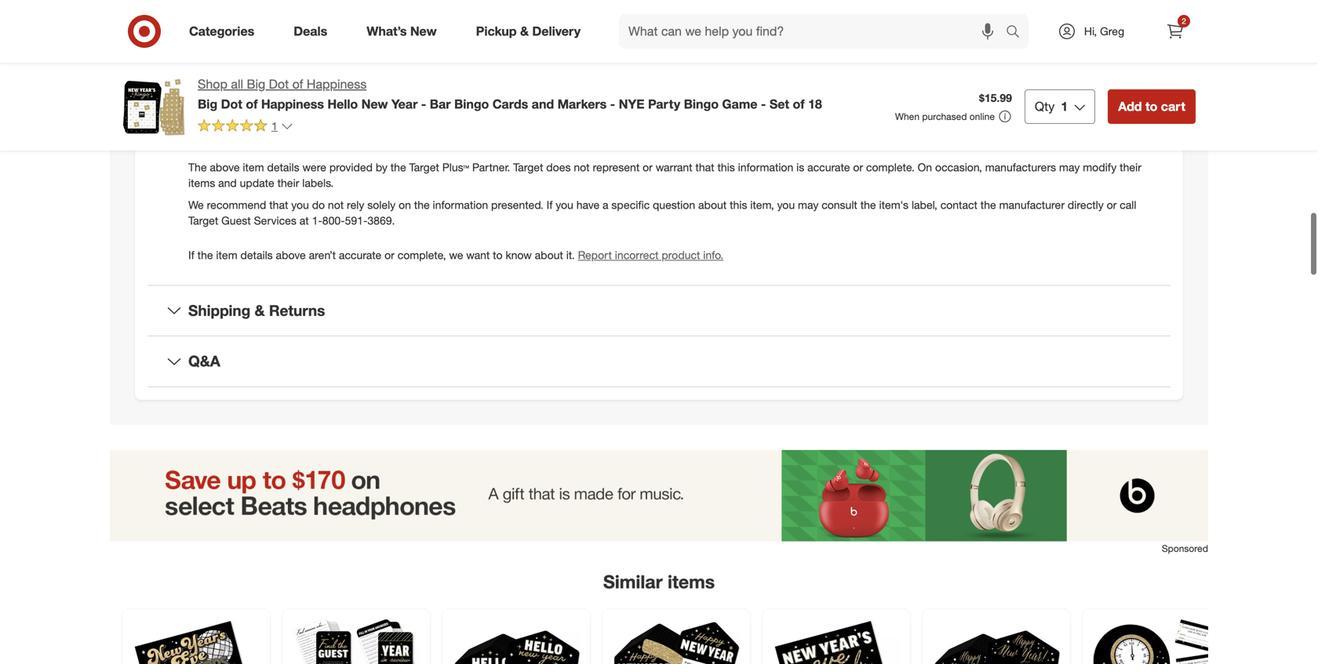 Task type: locate. For each thing, give the bounding box(es) containing it.
greg
[[1100, 24, 1125, 38]]

3869.
[[368, 214, 395, 227]]

2 - from the left
[[610, 96, 615, 112]]

manufacturer
[[999, 198, 1065, 212]]

0 horizontal spatial accurate
[[339, 248, 382, 262]]

image of big dot of happiness hello new year - bar bingo cards and markers - nye party bingo game - set of 18 image
[[122, 75, 185, 138]]

item up update
[[243, 160, 264, 174]]

categories link
[[176, 14, 274, 49]]

1 horizontal spatial new
[[410, 24, 437, 39]]

if
[[547, 198, 553, 212], [188, 248, 194, 262]]

0 horizontal spatial that
[[269, 198, 288, 212]]

to right the add
[[1146, 99, 1158, 114]]

1 vertical spatial may
[[798, 198, 819, 212]]

1 vertical spatial that
[[269, 198, 288, 212]]

0 vertical spatial this
[[718, 160, 735, 174]]

- left 'nye'
[[610, 96, 615, 112]]

not right does
[[574, 160, 590, 174]]

search button
[[999, 14, 1037, 52]]

items down the
[[188, 176, 215, 190]]

0 vertical spatial accurate
[[808, 160, 850, 174]]

details up update
[[267, 160, 299, 174]]

item down "guest"
[[216, 248, 237, 262]]

1 vertical spatial big
[[198, 96, 217, 112]]

18
[[808, 96, 822, 112]]

of up 1 "link"
[[246, 96, 258, 112]]

1 horizontal spatial :
[[220, 106, 223, 120]]

items inside the above item details were provided by the target plus™ partner. target does not represent or warrant that this information is accurate or complete. on occasion, manufacturers may modify their items and update their labels.
[[188, 176, 215, 190]]

items
[[188, 176, 215, 190], [668, 571, 715, 593]]

1 horizontal spatial &
[[520, 24, 529, 39]]

update
[[240, 176, 274, 190]]

0 horizontal spatial and
[[218, 176, 237, 190]]

target down we
[[188, 214, 218, 227]]

information left is
[[738, 160, 794, 174]]

new
[[410, 24, 437, 39], [361, 96, 388, 112]]

1 inside "link"
[[272, 119, 278, 133]]

may
[[1059, 160, 1080, 174], [798, 198, 819, 212]]

usa
[[287, 106, 310, 120]]

the above item details were provided by the target plus™ partner. target does not represent or warrant that this information is accurate or complete. on occasion, manufacturers may modify their items and update their labels.
[[188, 160, 1142, 190]]

1 horizontal spatial big
[[247, 77, 265, 92]]

above left aren't
[[276, 248, 306, 262]]

1 right in
[[272, 119, 278, 133]]

2 horizontal spatial of
[[793, 96, 805, 112]]

0 vertical spatial &
[[520, 24, 529, 39]]

to inside button
[[1146, 99, 1158, 114]]

partner.
[[472, 160, 510, 174]]

we
[[449, 248, 463, 262]]

this
[[718, 160, 735, 174], [730, 198, 747, 212]]

target left does
[[513, 160, 543, 174]]

this left item,
[[730, 198, 747, 212]]

1 vertical spatial 1
[[272, 119, 278, 133]]

information
[[738, 160, 794, 174], [433, 198, 488, 212]]

&
[[520, 24, 529, 39], [255, 302, 265, 320]]

0 horizontal spatial 1
[[272, 119, 278, 133]]

accurate down 591-
[[339, 248, 382, 262]]

hi,
[[1084, 24, 1097, 38]]

item
[[243, 160, 264, 174], [216, 248, 237, 262]]

- left set
[[761, 96, 766, 112]]

and up recommend at the top of page
[[218, 176, 237, 190]]

new left year
[[361, 96, 388, 112]]

of left '18'
[[793, 96, 805, 112]]

details
[[267, 160, 299, 174], [241, 248, 273, 262]]

1 vertical spatial above
[[276, 248, 306, 262]]

1 vertical spatial not
[[328, 198, 344, 212]]

: for origin
[[220, 106, 223, 120]]

1 vertical spatial :
[[220, 106, 223, 120]]

0 horizontal spatial target
[[188, 214, 218, 227]]

information inside the above item details were provided by the target plus™ partner. target does not represent or warrant that this information is accurate or complete. on occasion, manufacturers may modify their items and update their labels.
[[738, 160, 794, 174]]

the right by
[[391, 160, 406, 174]]

1 vertical spatial their
[[277, 176, 299, 190]]

info.
[[703, 248, 724, 262]]

0 vertical spatial about
[[698, 198, 727, 212]]

add to cart button
[[1108, 89, 1196, 124]]

above
[[210, 160, 240, 174], [276, 248, 306, 262]]

1 horizontal spatial item
[[243, 160, 264, 174]]

big dot of happiness disco new year - groovy nye party game scratch off dare cards - 22 count image
[[132, 619, 261, 665]]

label,
[[912, 198, 938, 212]]

all
[[231, 77, 243, 92]]

0 horizontal spatial about
[[535, 248, 563, 262]]

year
[[391, 96, 418, 112]]

qty
[[1035, 99, 1055, 114]]

1 horizontal spatial 1
[[1061, 99, 1068, 114]]

this right warrant
[[718, 160, 735, 174]]

- left 'bar'
[[421, 96, 426, 112]]

1 vertical spatial items
[[668, 571, 715, 593]]

know
[[506, 248, 532, 262]]

returns
[[269, 302, 325, 320]]

:
[[212, 58, 215, 72], [220, 106, 223, 120]]

or left complete,
[[385, 248, 395, 262]]

may left consult at the top right of page
[[798, 198, 819, 212]]

at
[[300, 214, 309, 227]]

0 vertical spatial item
[[243, 160, 264, 174]]

2 horizontal spatial -
[[761, 96, 766, 112]]

online
[[970, 111, 995, 122]]

1 horizontal spatial about
[[698, 198, 727, 212]]

labels.
[[302, 176, 334, 190]]

1
[[1061, 99, 1068, 114], [272, 119, 278, 133]]

1 horizontal spatial of
[[292, 77, 303, 92]]

0 horizontal spatial -
[[421, 96, 426, 112]]

not up 800-
[[328, 198, 344, 212]]

1 horizontal spatial not
[[574, 160, 590, 174]]

1 vertical spatial new
[[361, 96, 388, 112]]

target left "plus™"
[[409, 160, 439, 174]]

0 horizontal spatial not
[[328, 198, 344, 212]]

0 horizontal spatial new
[[361, 96, 388, 112]]

is
[[797, 160, 804, 174]]

and inside shop all big dot of happiness big dot of happiness hello new year - bar bingo cards and markers - nye party bingo game - set of 18
[[532, 96, 554, 112]]

about left it.
[[535, 248, 563, 262]]

what's
[[367, 24, 407, 39]]

big right all
[[247, 77, 265, 92]]

0 horizontal spatial of
[[246, 96, 258, 112]]

0 horizontal spatial information
[[433, 198, 488, 212]]

& inside 'dropdown button'
[[255, 302, 265, 320]]

their
[[1120, 160, 1142, 174], [277, 176, 299, 190]]

0 horizontal spatial bingo
[[454, 96, 489, 112]]

bingo
[[454, 96, 489, 112], [684, 96, 719, 112]]

pickup & delivery link
[[463, 14, 600, 49]]

0 vertical spatial may
[[1059, 160, 1080, 174]]

1 vertical spatial and
[[218, 176, 237, 190]]

target
[[409, 160, 439, 174], [513, 160, 543, 174], [188, 214, 218, 227]]

of up the usa
[[292, 77, 303, 92]]

0 horizontal spatial may
[[798, 198, 819, 212]]

0 vertical spatial if
[[547, 198, 553, 212]]

bingo right 'bar'
[[454, 96, 489, 112]]

about inside we recommend that you do not rely solely on the information presented. if you have a specific question about this item, you may consult the item's label, contact the manufacturer directly or call target guest services at 1-800-591-3869.
[[698, 198, 727, 212]]

-
[[421, 96, 426, 112], [610, 96, 615, 112], [761, 96, 766, 112]]

about right question at the top of page
[[698, 198, 727, 212]]

details inside the above item details were provided by the target plus™ partner. target does not represent or warrant that this information is accurate or complete. on occasion, manufacturers may modify their items and update their labels.
[[267, 160, 299, 174]]

that up services
[[269, 198, 288, 212]]

the right on at left top
[[414, 198, 430, 212]]

shipping & returns button
[[148, 286, 1171, 336]]

or left call at the top
[[1107, 198, 1117, 212]]

to
[[1146, 99, 1158, 114], [493, 248, 503, 262]]

advertisement region
[[110, 450, 1208, 542]]

1 horizontal spatial information
[[738, 160, 794, 174]]

0 vertical spatial new
[[410, 24, 437, 39]]

0 vertical spatial above
[[210, 160, 240, 174]]

1 horizontal spatial and
[[532, 96, 554, 112]]

& left returns
[[255, 302, 265, 320]]

if right presented. on the top
[[547, 198, 553, 212]]

1 vertical spatial to
[[493, 248, 503, 262]]

if down we
[[188, 248, 194, 262]]

dot down all
[[221, 96, 242, 112]]

1 vertical spatial happiness
[[261, 96, 324, 112]]

1 horizontal spatial you
[[556, 198, 573, 212]]

0 horizontal spatial if
[[188, 248, 194, 262]]

1 vertical spatial information
[[433, 198, 488, 212]]

happiness left hello on the top left of page
[[261, 96, 324, 112]]

0 vertical spatial items
[[188, 176, 215, 190]]

1 vertical spatial &
[[255, 302, 265, 320]]

that inside the above item details were provided by the target plus™ partner. target does not represent or warrant that this information is accurate or complete. on occasion, manufacturers may modify their items and update their labels.
[[696, 160, 715, 174]]

1 horizontal spatial items
[[668, 571, 715, 593]]

qty 1
[[1035, 99, 1068, 114]]

big dot of happiness hello new year - 4 nye party games - 10 cards each - gamerific bundle image
[[292, 619, 421, 665]]

items inside region
[[668, 571, 715, 593]]

1 horizontal spatial to
[[1146, 99, 1158, 114]]

happiness
[[307, 77, 367, 92], [261, 96, 324, 112]]

dot
[[269, 77, 289, 92], [221, 96, 242, 112]]

not inside the above item details were provided by the target plus™ partner. target does not represent or warrant that this information is accurate or complete. on occasion, manufacturers may modify their items and update their labels.
[[574, 160, 590, 174]]

2 horizontal spatial you
[[777, 198, 795, 212]]

1 horizontal spatial that
[[696, 160, 715, 174]]

the down we
[[197, 248, 213, 262]]

0 vertical spatial that
[[696, 160, 715, 174]]

about
[[698, 198, 727, 212], [535, 248, 563, 262]]

0 vertical spatial to
[[1146, 99, 1158, 114]]

details for were
[[267, 160, 299, 174]]

1 vertical spatial details
[[241, 248, 273, 262]]

on
[[399, 198, 411, 212]]

big dot of happiness new year's eve - gold - how many candies new years eve party game - 1 stand and 40 cards - candy guessing game image
[[1092, 619, 1221, 665]]

complete.
[[866, 160, 915, 174]]

not inside we recommend that you do not rely solely on the information presented. if you have a specific question about this item, you may consult the item's label, contact the manufacturer directly or call target guest services at 1-800-591-3869.
[[328, 198, 344, 212]]

big dot of happiness hello new year - nye party game pickle cards - truth, dare, share pull tabs - set of 12 image
[[612, 619, 741, 665]]

: left the "made"
[[220, 106, 223, 120]]

1 horizontal spatial -
[[610, 96, 615, 112]]

194373110128
[[218, 58, 291, 72]]

you up the 'at'
[[291, 198, 309, 212]]

0 vertical spatial their
[[1120, 160, 1142, 174]]

accurate right is
[[808, 160, 850, 174]]

: up shop
[[212, 58, 215, 72]]

new inside shop all big dot of happiness big dot of happiness hello new year - bar bingo cards and markers - nye party bingo game - set of 18
[[361, 96, 388, 112]]

their right modify
[[1120, 160, 1142, 174]]

0 horizontal spatial items
[[188, 176, 215, 190]]

1 horizontal spatial their
[[1120, 160, 1142, 174]]

details down services
[[241, 248, 273, 262]]

their left labels.
[[277, 176, 299, 190]]

1 right the qty
[[1061, 99, 1068, 114]]

a
[[603, 198, 609, 212]]

1 horizontal spatial accurate
[[808, 160, 850, 174]]

item for the
[[216, 248, 237, 262]]

& right pickup
[[520, 24, 529, 39]]

may left modify
[[1059, 160, 1080, 174]]

categories
[[189, 24, 254, 39]]

what's new
[[367, 24, 437, 39]]

add
[[1118, 99, 1142, 114]]

0 horizontal spatial dot
[[221, 96, 242, 112]]

or inside we recommend that you do not rely solely on the information presented. if you have a specific question about this item, you may consult the item's label, contact the manufacturer directly or call target guest services at 1-800-591-3869.
[[1107, 198, 1117, 212]]

happiness up hello on the top left of page
[[307, 77, 367, 92]]

you
[[291, 198, 309, 212], [556, 198, 573, 212], [777, 198, 795, 212]]

aren't
[[309, 248, 336, 262]]

1 vertical spatial this
[[730, 198, 747, 212]]

markers
[[558, 96, 607, 112]]

information down "plus™"
[[433, 198, 488, 212]]

0 horizontal spatial you
[[291, 198, 309, 212]]

complete,
[[398, 248, 446, 262]]

that right warrant
[[696, 160, 715, 174]]

0 horizontal spatial &
[[255, 302, 265, 320]]

origin : made in the usa
[[188, 106, 310, 120]]

set
[[770, 96, 789, 112]]

accurate
[[808, 160, 850, 174], [339, 248, 382, 262]]

1 horizontal spatial may
[[1059, 160, 1080, 174]]

1 horizontal spatial above
[[276, 248, 306, 262]]

to right want
[[493, 248, 503, 262]]

0 horizontal spatial above
[[210, 160, 240, 174]]

1 vertical spatial item
[[216, 248, 237, 262]]

of
[[292, 77, 303, 92], [246, 96, 258, 112], [793, 96, 805, 112]]

1 horizontal spatial if
[[547, 198, 553, 212]]

items right similar
[[668, 571, 715, 593]]

0 vertical spatial dot
[[269, 77, 289, 92]]

you right item,
[[777, 198, 795, 212]]

dot down 194373110128
[[269, 77, 289, 92]]

you left the have
[[556, 198, 573, 212]]

big
[[247, 77, 265, 92], [198, 96, 217, 112]]

what's new link
[[353, 14, 456, 49]]

0 horizontal spatial item
[[216, 248, 237, 262]]

the right contact
[[981, 198, 996, 212]]

0 horizontal spatial their
[[277, 176, 299, 190]]

warrant
[[656, 160, 693, 174]]

shop all big dot of happiness big dot of happiness hello new year - bar bingo cards and markers - nye party bingo game - set of 18
[[198, 77, 822, 112]]

0 horizontal spatial :
[[212, 58, 215, 72]]

1 bingo from the left
[[454, 96, 489, 112]]

and right cards
[[532, 96, 554, 112]]

above right the
[[210, 160, 240, 174]]

origin
[[188, 106, 220, 120]]

item inside the above item details were provided by the target plus™ partner. target does not represent or warrant that this information is accurate or complete. on occasion, manufacturers may modify their items and update their labels.
[[243, 160, 264, 174]]

made
[[226, 106, 254, 120]]

1 horizontal spatial bingo
[[684, 96, 719, 112]]

similar items region
[[110, 450, 1230, 665]]

bingo right 'party'
[[684, 96, 719, 112]]

0 horizontal spatial to
[[493, 248, 503, 262]]

question
[[653, 198, 695, 212]]

new right what's
[[410, 24, 437, 39]]

0 vertical spatial not
[[574, 160, 590, 174]]

big down shop
[[198, 96, 217, 112]]

0 vertical spatial and
[[532, 96, 554, 112]]

0 vertical spatial details
[[267, 160, 299, 174]]

0 vertical spatial information
[[738, 160, 794, 174]]

new inside the what's new link
[[410, 24, 437, 39]]

1 vertical spatial if
[[188, 248, 194, 262]]

0 vertical spatial :
[[212, 58, 215, 72]]

target inside we recommend that you do not rely solely on the information presented. if you have a specific question about this item, you may consult the item's label, contact the manufacturer directly or call target guest services at 1-800-591-3869.
[[188, 214, 218, 227]]



Task type: describe. For each thing, give the bounding box(es) containing it.
deals link
[[280, 14, 347, 49]]

may inside the above item details were provided by the target plus™ partner. target does not represent or warrant that this information is accurate or complete. on occasion, manufacturers may modify their items and update their labels.
[[1059, 160, 1080, 174]]

this inside the above item details were provided by the target plus™ partner. target does not represent or warrant that this information is accurate or complete. on occasion, manufacturers may modify their items and update their labels.
[[718, 160, 735, 174]]

solely
[[367, 198, 396, 212]]

1 vertical spatial about
[[535, 248, 563, 262]]

1 vertical spatial dot
[[221, 96, 242, 112]]

: for upc
[[212, 58, 215, 72]]

report
[[578, 248, 612, 262]]

were
[[303, 160, 326, 174]]

1 horizontal spatial dot
[[269, 77, 289, 92]]

1-
[[312, 214, 322, 227]]

What can we help you find? suggestions appear below search field
[[619, 14, 1010, 49]]

accurate inside the above item details were provided by the target plus™ partner. target does not represent or warrant that this information is accurate or complete. on occasion, manufacturers may modify their items and update their labels.
[[808, 160, 850, 174]]

hello
[[328, 96, 358, 112]]

pickup & delivery
[[476, 24, 581, 39]]

by
[[376, 160, 388, 174]]

the
[[188, 160, 207, 174]]

it.
[[566, 248, 575, 262]]

q&a button
[[148, 337, 1171, 387]]

delivery
[[532, 24, 581, 39]]

item's
[[879, 198, 909, 212]]

item,
[[750, 198, 774, 212]]

may inside we recommend that you do not rely solely on the information presented. if you have a specific question about this item, you may consult the item's label, contact the manufacturer directly or call target guest services at 1-800-591-3869.
[[798, 198, 819, 212]]

bar
[[430, 96, 451, 112]]

this inside we recommend that you do not rely solely on the information presented. if you have a specific question about this item, you may consult the item's label, contact the manufacturer directly or call target guest services at 1-800-591-3869.
[[730, 198, 747, 212]]

modify
[[1083, 160, 1117, 174]]

call
[[1120, 198, 1137, 212]]

upc : 194373110128
[[188, 58, 291, 72]]

manufacturers
[[985, 160, 1056, 174]]

2 you from the left
[[556, 198, 573, 212]]

services
[[254, 214, 297, 227]]

0 horizontal spatial big
[[198, 96, 217, 112]]

represent
[[593, 160, 640, 174]]

product
[[662, 248, 700, 262]]

1 - from the left
[[421, 96, 426, 112]]

presented.
[[491, 198, 544, 212]]

add to cart
[[1118, 99, 1186, 114]]

& for pickup
[[520, 24, 529, 39]]

details for above
[[241, 248, 273, 262]]

we recommend that you do not rely solely on the information presented. if you have a specific question about this item, you may consult the item's label, contact the manufacturer directly or call target guest services at 1-800-591-3869.
[[188, 198, 1137, 227]]

report incorrect product info. button
[[578, 247, 724, 263]]

800-
[[322, 214, 345, 227]]

we
[[188, 198, 204, 212]]

the left item's
[[861, 198, 876, 212]]

consult
[[822, 198, 858, 212]]

similar items
[[603, 571, 715, 593]]

directly
[[1068, 198, 1104, 212]]

shipping & returns
[[188, 302, 325, 320]]

incorrect
[[615, 248, 659, 262]]

hi, greg
[[1084, 24, 1125, 38]]

big dot of happiness hello new year - nye party game pickle cards - pull tabs 3-in-a-row - set of 12 image
[[452, 619, 581, 665]]

guest
[[221, 214, 251, 227]]

similar
[[603, 571, 663, 593]]

0 vertical spatial big
[[247, 77, 265, 92]]

2 horizontal spatial target
[[513, 160, 543, 174]]

deals
[[294, 24, 327, 39]]

cart
[[1161, 99, 1186, 114]]

2 link
[[1158, 14, 1193, 49]]

big dot of happiness new year's eve - gold - new years eve party game pickle cards - pull tabs 3-in-a-row - set of 12 image
[[932, 619, 1061, 665]]

3 - from the left
[[761, 96, 766, 112]]

contact
[[941, 198, 978, 212]]

recommend
[[207, 198, 266, 212]]

shipping
[[188, 302, 251, 320]]

$15.99
[[979, 91, 1012, 105]]

that inside we recommend that you do not rely solely on the information presented. if you have a specific question about this item, you may consult the item's label, contact the manufacturer directly or call target guest services at 1-800-591-3869.
[[269, 198, 288, 212]]

1 horizontal spatial target
[[409, 160, 439, 174]]

item for above
[[243, 160, 264, 174]]

and inside the above item details were provided by the target plus™ partner. target does not represent or warrant that this information is accurate or complete. on occasion, manufacturers may modify their items and update their labels.
[[218, 176, 237, 190]]

big dot of happiness hello new year - nye party game scratch off dare cards - 22 count image
[[772, 619, 901, 665]]

591-
[[345, 214, 368, 227]]

pickup
[[476, 24, 517, 39]]

3 you from the left
[[777, 198, 795, 212]]

1 you from the left
[[291, 198, 309, 212]]

purchased
[[922, 111, 967, 122]]

rely
[[347, 198, 364, 212]]

the right in
[[269, 106, 284, 120]]

or left warrant
[[643, 160, 653, 174]]

above inside the above item details were provided by the target plus™ partner. target does not represent or warrant that this information is accurate or complete. on occasion, manufacturers may modify their items and update their labels.
[[210, 160, 240, 174]]

2
[[1182, 16, 1186, 26]]

2 bingo from the left
[[684, 96, 719, 112]]

when
[[895, 111, 920, 122]]

provided
[[329, 160, 373, 174]]

1 link
[[198, 118, 293, 136]]

have
[[577, 198, 600, 212]]

when purchased online
[[895, 111, 995, 122]]

party
[[648, 96, 680, 112]]

q&a
[[188, 352, 220, 370]]

do
[[312, 198, 325, 212]]

the inside the above item details were provided by the target plus™ partner. target does not represent or warrant that this information is accurate or complete. on occasion, manufacturers may modify their items and update their labels.
[[391, 160, 406, 174]]

specific
[[612, 198, 650, 212]]

plus™
[[442, 160, 469, 174]]

information inside we recommend that you do not rely solely on the information presented. if you have a specific question about this item, you may consult the item's label, contact the manufacturer directly or call target guest services at 1-800-591-3869.
[[433, 198, 488, 212]]

in
[[257, 106, 266, 120]]

cards
[[493, 96, 528, 112]]

or left complete.
[[853, 160, 863, 174]]

1 vertical spatial accurate
[[339, 248, 382, 262]]

shop
[[198, 77, 228, 92]]

& for shipping
[[255, 302, 265, 320]]

0 vertical spatial 1
[[1061, 99, 1068, 114]]

if inside we recommend that you do not rely solely on the information presented. if you have a specific question about this item, you may consult the item's label, contact the manufacturer directly or call target guest services at 1-800-591-3869.
[[547, 198, 553, 212]]

game
[[722, 96, 758, 112]]

sponsored
[[1162, 543, 1208, 555]]

0 vertical spatial happiness
[[307, 77, 367, 92]]



Task type: vqa. For each thing, say whether or not it's contained in the screenshot.
image of big dot of happiness hello new year - bar bingo cards and markers - nye party bingo game - set of 18
yes



